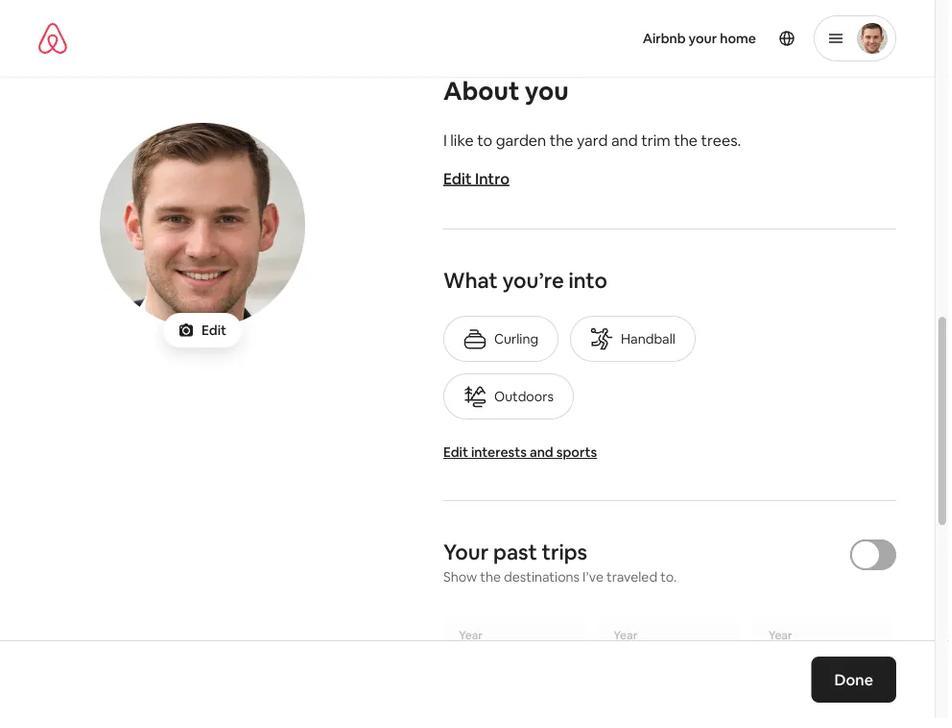 Task type: vqa. For each thing, say whether or not it's contained in the screenshot.
Edit interests and sports Edit
yes



Task type: describe. For each thing, give the bounding box(es) containing it.
you're
[[503, 267, 564, 294]]

home
[[720, 30, 757, 47]]

interests
[[471, 444, 527, 461]]

you
[[525, 75, 569, 108]]

garden
[[496, 131, 547, 150]]

1 year from the left
[[459, 628, 483, 643]]

edit for edit
[[202, 322, 227, 339]]

about you
[[444, 75, 569, 108]]

yard
[[577, 131, 608, 150]]

destination
[[769, 667, 861, 689]]

your inside year your next destination
[[769, 644, 806, 666]]

to.
[[661, 569, 677, 586]]

destinations
[[504, 569, 580, 586]]

sports
[[557, 444, 597, 461]]

past
[[494, 539, 538, 566]]

curling
[[495, 331, 539, 348]]

your
[[689, 30, 718, 47]]

2 year from the left
[[614, 628, 638, 643]]

done
[[835, 670, 874, 689]]

edit intro
[[444, 169, 510, 189]]

airbnb your home link
[[631, 18, 768, 59]]

what you're into
[[444, 267, 608, 294]]

intro
[[475, 169, 510, 189]]



Task type: locate. For each thing, give the bounding box(es) containing it.
0 vertical spatial and
[[612, 131, 638, 150]]

and inside 'button'
[[530, 444, 554, 461]]

year up the destination
[[769, 628, 793, 643]]

i've
[[583, 569, 604, 586]]

year
[[459, 628, 483, 643], [614, 628, 638, 643], [769, 628, 793, 643]]

edit inside 'button'
[[444, 444, 469, 461]]

your
[[444, 539, 489, 566], [769, 644, 806, 666]]

handball
[[621, 331, 676, 348]]

edit
[[444, 169, 472, 189], [202, 322, 227, 339], [444, 444, 469, 461]]

your up the destination
[[769, 644, 806, 666]]

done button
[[812, 657, 897, 703]]

the left yard
[[550, 131, 574, 150]]

the
[[550, 131, 574, 150], [674, 131, 698, 150], [480, 569, 501, 586]]

trips
[[542, 539, 588, 566]]

what
[[444, 267, 498, 294]]

1 vertical spatial edit
[[202, 322, 227, 339]]

1 vertical spatial your
[[769, 644, 806, 666]]

1 horizontal spatial year
[[614, 628, 638, 643]]

traveled
[[607, 569, 658, 586]]

and left sports
[[530, 444, 554, 461]]

your up show
[[444, 539, 489, 566]]

0 horizontal spatial and
[[530, 444, 554, 461]]

edit for edit intro
[[444, 169, 472, 189]]

trim
[[642, 131, 671, 150]]

about
[[444, 75, 520, 108]]

2 horizontal spatial the
[[674, 131, 698, 150]]

edit interests and sports button
[[444, 443, 597, 462]]

to
[[477, 131, 493, 150]]

the right trim
[[674, 131, 698, 150]]

0 horizontal spatial your
[[444, 539, 489, 566]]

year your next destination
[[769, 628, 861, 689]]

0 horizontal spatial year
[[459, 628, 483, 643]]

1 vertical spatial and
[[530, 444, 554, 461]]

the for to
[[550, 131, 574, 150]]

1 horizontal spatial and
[[612, 131, 638, 150]]

year down traveled
[[614, 628, 638, 643]]

0 vertical spatial your
[[444, 539, 489, 566]]

edit button
[[163, 313, 242, 348]]

2 vertical spatial edit
[[444, 444, 469, 461]]

0 vertical spatial edit
[[444, 169, 472, 189]]

edit interests and sports
[[444, 444, 597, 461]]

and
[[612, 131, 638, 150], [530, 444, 554, 461]]

show
[[444, 569, 477, 586]]

trees.
[[701, 131, 742, 150]]

into
[[569, 267, 608, 294]]

your past trips show the destinations i've traveled to.
[[444, 539, 677, 586]]

1 horizontal spatial the
[[550, 131, 574, 150]]

2 horizontal spatial year
[[769, 628, 793, 643]]

i like to garden the yard and trim the trees.
[[444, 131, 742, 150]]

outdoors
[[495, 388, 554, 406]]

your inside your past trips show the destinations i've traveled to.
[[444, 539, 489, 566]]

like
[[451, 131, 474, 150]]

airbnb your home
[[643, 30, 757, 47]]

year down show
[[459, 628, 483, 643]]

year inside year your next destination
[[769, 628, 793, 643]]

airbnb
[[643, 30, 686, 47]]

i
[[444, 131, 447, 150]]

edit intro button
[[444, 168, 829, 191]]

edit for edit interests and sports
[[444, 444, 469, 461]]

the for trips
[[480, 569, 501, 586]]

1 horizontal spatial your
[[769, 644, 806, 666]]

next
[[810, 644, 846, 666]]

3 year from the left
[[769, 628, 793, 643]]

profile element
[[491, 0, 897, 77]]

0 horizontal spatial the
[[480, 569, 501, 586]]

and left trim
[[612, 131, 638, 150]]

the inside your past trips show the destinations i've traveled to.
[[480, 569, 501, 586]]

the right show
[[480, 569, 501, 586]]



